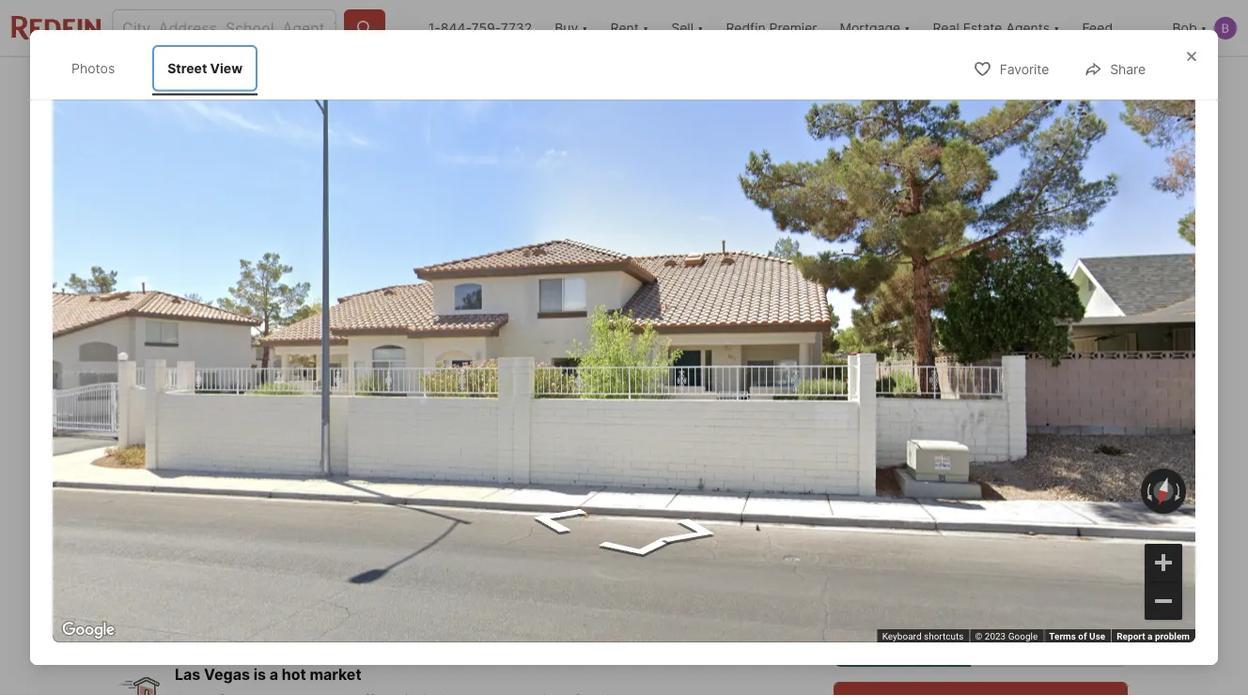 Task type: describe. For each thing, give the bounding box(es) containing it.
3
[[379, 560, 393, 587]]

street view tab
[[152, 45, 258, 92]]

approved
[[273, 591, 334, 607]]

keyboard
[[882, 631, 922, 643]]

this
[[917, 480, 957, 507]]

street inside button
[[178, 415, 217, 431]]

3 tab from the left
[[650, 61, 740, 106]]

sq
[[549, 589, 568, 608]]

2023
[[985, 631, 1006, 643]]

active
[[213, 482, 260, 498]]

my redfin link
[[140, 72, 242, 95]]

dialog containing photos
[[30, 30, 1218, 665]]

844-
[[441, 20, 471, 36]]

next image
[[1105, 540, 1135, 570]]

redfin premier button
[[715, 0, 829, 56]]

1-844-759-7732
[[428, 20, 532, 36]]

/mo
[[192, 591, 216, 607]]

market
[[310, 665, 362, 684]]

2.5
[[460, 560, 493, 587]]

my redfin
[[178, 75, 242, 91]]

redfin premier
[[726, 20, 817, 36]]

oct for 25
[[969, 574, 993, 587]]

32 photos button
[[990, 405, 1113, 443]]

photos tab
[[56, 45, 130, 92]]

baths link
[[460, 589, 500, 607]]

x-out button
[[933, 63, 1027, 101]]

oct for 26
[[1062, 574, 1086, 587]]

property details
[[384, 75, 482, 91]]

active link
[[213, 482, 260, 498]]

ft
[[572, 589, 586, 608]]

out
[[989, 75, 1011, 91]]

thursday 26 oct
[[1044, 523, 1104, 587]]

wednesday 25 oct
[[946, 523, 1016, 587]]

© 2023 google
[[975, 631, 1038, 643]]

redfin inside my redfin 'link'
[[201, 75, 242, 91]]

a inside dialog
[[1148, 631, 1153, 643]]

street view for the street view button
[[178, 415, 252, 431]]

$349,999 est. $2,437 /mo get pre-approved
[[120, 560, 334, 607]]

report a problem link
[[1117, 631, 1190, 643]]

tour for tour in person
[[873, 636, 898, 649]]

for
[[137, 482, 163, 498]]

get pre-approved link
[[219, 591, 334, 607]]

list box containing tour in person
[[834, 618, 1128, 667]]

759-
[[471, 20, 501, 36]]

property details tab
[[364, 61, 502, 106]]

person
[[913, 636, 952, 649]]

map entry image
[[680, 480, 805, 605]]

google image
[[57, 618, 119, 643]]

x-out
[[975, 75, 1011, 91]]

8032 delightful ave , las vegas , nv 89128
[[120, 517, 426, 535]]

wednesday
[[946, 523, 1016, 536]]

feed button
[[1071, 0, 1161, 56]]

2 tab from the left
[[502, 61, 650, 106]]

nv
[[356, 517, 378, 535]]

tour for tour via video chat
[[1009, 636, 1033, 649]]

view for tab list containing photos
[[210, 60, 243, 76]]

32 photos
[[1033, 415, 1097, 431]]

favorite button
[[957, 49, 1065, 88]]

hot
[[282, 665, 306, 684]]

ave
[[239, 517, 267, 535]]

share inside dialog
[[1110, 61, 1146, 77]]

©
[[975, 631, 983, 643]]

terms of use
[[1049, 631, 1106, 643]]

share down feed
[[1076, 75, 1112, 91]]

problem
[[1155, 631, 1190, 643]]

x-
[[975, 75, 989, 91]]

home
[[962, 480, 1022, 507]]

property
[[384, 75, 438, 91]]

$349,999
[[120, 560, 226, 587]]

las vegas is a hot market
[[175, 665, 362, 684]]

8032
[[120, 517, 160, 535]]

26
[[1056, 539, 1091, 572]]

beds
[[379, 589, 414, 607]]

thursday
[[1044, 523, 1104, 536]]

via
[[1036, 636, 1051, 649]]

24
[[870, 539, 905, 572]]

$2,437
[[147, 591, 192, 607]]

0 horizontal spatial a
[[270, 665, 278, 684]]

street inside tab
[[167, 60, 207, 76]]

street view button
[[135, 405, 268, 443]]



Task type: vqa. For each thing, say whether or not it's contained in the screenshot.
What'S The Housing Market Like In Southwest San Francisco? dropdown button
no



Task type: locate. For each thing, give the bounding box(es) containing it.
for sale - active
[[137, 482, 260, 498]]

favorite
[[1000, 61, 1049, 77]]

oct
[[876, 574, 900, 587], [969, 574, 993, 587], [1062, 574, 1086, 587]]

0 vertical spatial redfin
[[726, 20, 766, 36]]

sale
[[167, 482, 200, 498]]

32
[[1033, 415, 1049, 431]]

7732
[[501, 20, 532, 36]]

share down feed button
[[1110, 61, 1146, 77]]

street down "city, address, school, agent, zip" search box
[[167, 60, 207, 76]]

submit search image
[[355, 19, 374, 38]]

0 horizontal spatial ,
[[267, 517, 271, 535]]

tour left via on the bottom
[[1009, 636, 1033, 649]]

photos
[[71, 60, 115, 76]]

premier
[[769, 20, 817, 36]]

oct down 24
[[876, 574, 900, 587]]

photos
[[1052, 415, 1097, 431]]

chat
[[1087, 636, 1110, 649]]

None button
[[938, 511, 1024, 600], [845, 512, 931, 599], [1031, 512, 1117, 599], [938, 511, 1024, 600], [845, 512, 931, 599], [1031, 512, 1117, 599]]

1 vertical spatial street
[[178, 415, 217, 431]]

0 horizontal spatial tour
[[873, 636, 898, 649]]

view up active link
[[220, 415, 252, 431]]

delightful
[[163, 517, 236, 535]]

street up for sale - active at the bottom left of page
[[178, 415, 217, 431]]

feed
[[1082, 20, 1113, 36]]

1-844-759-7732 link
[[428, 20, 532, 36]]

1 horizontal spatial oct
[[969, 574, 993, 587]]

street view down "city, address, school, agent, zip" search box
[[167, 60, 243, 76]]

oct down 26
[[1062, 574, 1086, 587]]

oct down the 25
[[969, 574, 993, 587]]

use
[[1089, 631, 1106, 643]]

1 vertical spatial street view
[[178, 415, 252, 431]]

1 vertical spatial redfin
[[201, 75, 242, 91]]

view
[[210, 60, 243, 76], [220, 415, 252, 431]]

a right report
[[1148, 631, 1153, 643]]

tour inside option
[[873, 636, 898, 649]]

0 horizontal spatial oct
[[876, 574, 900, 587]]

street
[[167, 60, 207, 76], [178, 415, 217, 431]]

las right ave
[[275, 517, 300, 535]]

video
[[1054, 636, 1084, 649]]

1 vertical spatial las
[[175, 665, 201, 684]]

-
[[203, 482, 209, 498]]

my
[[178, 75, 198, 91]]

tour via video chat option
[[971, 618, 1128, 667]]

0 horizontal spatial vegas
[[204, 665, 250, 684]]

, right delightful
[[267, 517, 271, 535]]

oct inside thursday 26 oct
[[1062, 574, 1086, 587]]

1 , from the left
[[267, 517, 271, 535]]

redfin
[[726, 20, 766, 36], [201, 75, 242, 91]]

1 oct from the left
[[876, 574, 900, 587]]

3 oct from the left
[[1062, 574, 1086, 587]]

tab list containing photos
[[53, 41, 276, 95]]

tour in person
[[873, 636, 952, 649]]

tuesday
[[862, 523, 914, 536]]

keyboard shortcuts button
[[882, 630, 964, 643]]

0 vertical spatial vegas
[[304, 517, 348, 535]]

a right is
[[270, 665, 278, 684]]

share button
[[1068, 49, 1162, 88], [1034, 63, 1128, 101]]

get
[[219, 591, 242, 607]]

shortcuts
[[924, 631, 964, 643]]

view inside button
[[220, 415, 252, 431]]

tab list containing my redfin
[[120, 57, 755, 106]]

0 horizontal spatial redfin
[[201, 75, 242, 91]]

oct inside tuesday 24 oct
[[876, 574, 900, 587]]

1 horizontal spatial redfin
[[726, 20, 766, 36]]

vegas
[[304, 517, 348, 535], [204, 665, 250, 684]]

1 horizontal spatial a
[[1148, 631, 1153, 643]]

8032 delightful ave, las vegas, nv 89128 image
[[120, 110, 826, 458], [834, 110, 1128, 280], [834, 288, 1128, 458]]

go
[[834, 480, 863, 507]]

, left nv
[[348, 517, 352, 535]]

tab list
[[53, 41, 276, 95], [120, 57, 755, 106]]

,
[[267, 517, 271, 535], [348, 517, 352, 535]]

street view inside tab
[[167, 60, 243, 76]]

1 horizontal spatial las
[[275, 517, 300, 535]]

tour left in
[[873, 636, 898, 649]]

1 vertical spatial vegas
[[204, 665, 250, 684]]

is
[[254, 665, 266, 684]]

in
[[901, 636, 911, 649]]

0 vertical spatial las
[[275, 517, 300, 535]]

tour in person option
[[834, 618, 971, 667]]

tour inside option
[[1009, 636, 1033, 649]]

25
[[963, 539, 998, 572]]

las left is
[[175, 665, 201, 684]]

terms of use link
[[1049, 631, 1106, 643]]

0 vertical spatial view
[[210, 60, 243, 76]]

street view inside button
[[178, 415, 252, 431]]

2 horizontal spatial oct
[[1062, 574, 1086, 587]]

1 horizontal spatial ,
[[348, 517, 352, 535]]

oct inside wednesday 25 oct
[[969, 574, 993, 587]]

view for the street view button
[[220, 415, 252, 431]]

2 tour from the left
[[1009, 636, 1033, 649]]

view down "city, address, school, agent, zip" search box
[[210, 60, 243, 76]]

street view
[[167, 60, 243, 76], [178, 415, 252, 431]]

pre-
[[245, 591, 273, 607]]

1 vertical spatial view
[[220, 415, 252, 431]]

2.5 baths
[[460, 560, 500, 607]]

1 vertical spatial a
[[270, 665, 278, 684]]

list box
[[834, 618, 1128, 667]]

City, Address, School, Agent, ZIP search field
[[112, 9, 336, 47]]

tour via video chat
[[1009, 636, 1110, 649]]

tour
[[868, 480, 912, 507]]

est.
[[120, 591, 143, 607]]

report
[[1117, 631, 1145, 643]]

keyboard shortcuts
[[882, 631, 964, 643]]

vegas left nv
[[304, 517, 348, 535]]

share
[[1110, 61, 1146, 77], [1076, 75, 1112, 91]]

dialog
[[30, 30, 1218, 665]]

tour
[[873, 636, 898, 649], [1009, 636, 1033, 649]]

tuesday 24 oct
[[862, 523, 914, 587]]

view inside tab
[[210, 60, 243, 76]]

go tour this home
[[834, 480, 1022, 507]]

1,362 sq ft
[[549, 560, 607, 608]]

0 vertical spatial street
[[167, 60, 207, 76]]

0 vertical spatial a
[[1148, 631, 1153, 643]]

2 oct from the left
[[969, 574, 993, 587]]

terms
[[1049, 631, 1076, 643]]

89128
[[382, 517, 426, 535]]

report a problem
[[1117, 631, 1190, 643]]

oct for 24
[[876, 574, 900, 587]]

details
[[441, 75, 482, 91]]

1,362
[[549, 560, 607, 587]]

street view for tab list containing photos
[[167, 60, 243, 76]]

tab
[[262, 61, 364, 106], [502, 61, 650, 106], [650, 61, 740, 106]]

1-
[[428, 20, 441, 36]]

redfin right my
[[201, 75, 242, 91]]

0 vertical spatial street view
[[167, 60, 243, 76]]

1 horizontal spatial tour
[[1009, 636, 1033, 649]]

redfin inside redfin premier button
[[726, 20, 766, 36]]

google
[[1008, 631, 1038, 643]]

3 beds
[[379, 560, 414, 607]]

street view up "-"
[[178, 415, 252, 431]]

baths
[[460, 589, 500, 607]]

0 horizontal spatial las
[[175, 665, 201, 684]]

of
[[1078, 631, 1087, 643]]

2 , from the left
[[348, 517, 352, 535]]

1 horizontal spatial vegas
[[304, 517, 348, 535]]

user photo image
[[1214, 17, 1237, 39]]

1 tour from the left
[[873, 636, 898, 649]]

1 tab from the left
[[262, 61, 364, 106]]

redfin left premier
[[726, 20, 766, 36]]

vegas left is
[[204, 665, 250, 684]]



